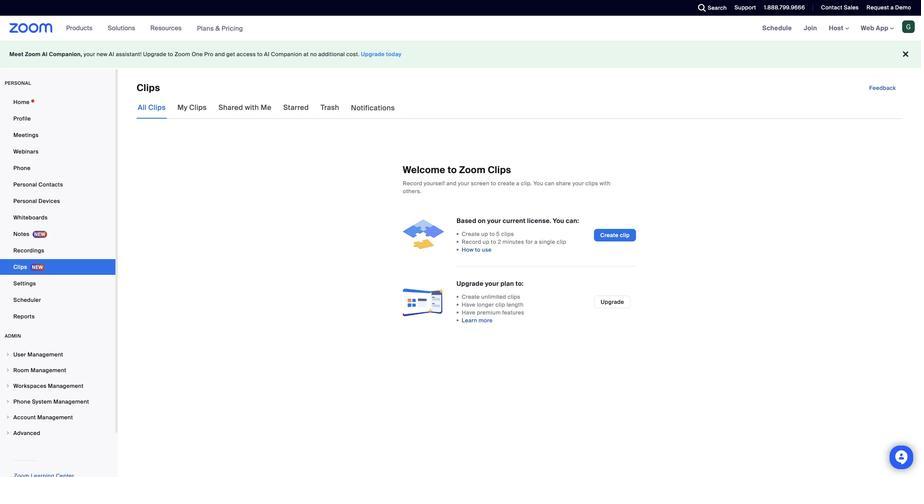 Task type: describe. For each thing, give the bounding box(es) containing it.
record up to 2 minutes for a single clip
[[462, 239, 567, 246]]

create clip button
[[595, 229, 637, 242]]

share
[[556, 180, 572, 187]]

clips right my
[[189, 103, 207, 112]]

3 ai from the left
[[264, 51, 270, 58]]

to left create
[[491, 180, 497, 187]]

personal contacts link
[[0, 177, 116, 193]]

user
[[13, 351, 26, 358]]

web
[[862, 24, 875, 32]]

plans
[[197, 24, 214, 32]]

cost.
[[347, 51, 360, 58]]

management down workspaces management "menu item"
[[53, 398, 89, 406]]

all clips
[[138, 103, 166, 112]]

current
[[503, 217, 526, 225]]

based on your current license. you can:
[[457, 217, 580, 225]]

assistant!
[[116, 51, 142, 58]]

1 ai from the left
[[42, 51, 48, 58]]

welcome to zoom clips record yourself and your screen to create a clip. you can share your clips with others.
[[403, 164, 611, 195]]

1 horizontal spatial record
[[462, 239, 482, 246]]

more
[[479, 317, 493, 324]]

notifications
[[351, 103, 395, 113]]

settings link
[[0, 276, 116, 292]]

profile link
[[0, 111, 116, 127]]

request
[[867, 4, 890, 11]]

meet
[[9, 51, 24, 58]]

minutes
[[503, 239, 525, 246]]

trash
[[321, 103, 340, 112]]

and inside "welcome to zoom clips record yourself and your screen to create a clip. you can share your clips with others."
[[447, 180, 457, 187]]

right image for workspaces
[[6, 384, 10, 389]]

have longer clip length
[[462, 301, 524, 309]]

profile
[[13, 115, 31, 122]]

my clips
[[178, 103, 207, 112]]

webinars link
[[0, 144, 116, 160]]

to left the 2
[[491, 239, 497, 246]]

request a demo
[[867, 4, 912, 11]]

me
[[261, 103, 272, 112]]

create inside button
[[601, 232, 619, 239]]

pricing
[[222, 24, 243, 32]]

your up create unlimited clips
[[486, 280, 499, 288]]

clip inside button
[[621, 232, 630, 239]]

my clips tab
[[176, 97, 208, 119]]

get
[[227, 51, 235, 58]]

resources
[[151, 24, 182, 32]]

&
[[216, 24, 220, 32]]

learn
[[462, 317, 478, 324]]

2 horizontal spatial a
[[891, 4, 895, 11]]

upgrade inside upgrade button
[[601, 299, 625, 306]]

schedule link
[[757, 16, 799, 41]]

screen
[[471, 180, 490, 187]]

tabs of clips tab list
[[137, 97, 396, 119]]

up for record
[[483, 239, 490, 246]]

management for workspaces management
[[48, 383, 84, 390]]

on
[[478, 217, 486, 225]]

feedback
[[870, 84, 897, 92]]

based
[[457, 217, 477, 225]]

join
[[804, 24, 818, 32]]

all clips tab
[[137, 97, 167, 119]]

for
[[526, 239, 533, 246]]

to:
[[516, 280, 524, 288]]

account management
[[13, 414, 73, 421]]

whiteboards link
[[0, 210, 116, 226]]

phone system management
[[13, 398, 89, 406]]

personal menu menu
[[0, 94, 116, 325]]

app
[[877, 24, 889, 32]]

system
[[32, 398, 52, 406]]

1 horizontal spatial clip
[[557, 239, 567, 246]]

clips inside personal menu menu
[[13, 264, 27, 271]]

reports link
[[0, 309, 116, 325]]

room management
[[13, 367, 66, 374]]

meetings
[[13, 132, 39, 139]]

products button
[[66, 16, 96, 41]]

companion,
[[49, 51, 82, 58]]

room
[[13, 367, 29, 374]]

clips link
[[0, 259, 116, 275]]

your right share
[[573, 180, 585, 187]]

a inside "welcome to zoom clips record yourself and your screen to create a clip. you can share your clips with others."
[[517, 180, 520, 187]]

meet zoom ai companion, your new ai assistant! upgrade to zoom one pro and get access to ai companion at no additional cost. upgrade today
[[9, 51, 402, 58]]

2
[[498, 239, 502, 246]]

meetings navigation
[[757, 16, 922, 41]]

your left the screen
[[458, 180, 470, 187]]

web app button
[[862, 24, 895, 32]]

home link
[[0, 94, 116, 110]]

recordings
[[13, 247, 44, 254]]

management for room management
[[31, 367, 66, 374]]

access
[[237, 51, 256, 58]]

5
[[497, 231, 500, 238]]

pro
[[204, 51, 214, 58]]

new
[[97, 51, 108, 58]]

web app
[[862, 24, 889, 32]]

workspaces
[[13, 383, 46, 390]]

today
[[386, 51, 402, 58]]

to right access
[[258, 51, 263, 58]]

zoom logo image
[[9, 23, 53, 33]]

home
[[13, 99, 30, 106]]

0 horizontal spatial zoom
[[25, 51, 41, 58]]

create unlimited clips
[[462, 294, 521, 301]]

shared
[[219, 103, 243, 112]]

2 vertical spatial clips
[[508, 294, 521, 301]]

to inside button
[[475, 246, 481, 254]]

record inside "welcome to zoom clips record yourself and your screen to create a clip. you can share your clips with others."
[[403, 180, 423, 187]]

create for based on your current license. you can:
[[462, 231, 480, 238]]

longer
[[477, 301, 494, 309]]

profile picture image
[[903, 20, 916, 33]]

meetings link
[[0, 127, 116, 143]]

settings
[[13, 280, 36, 287]]

resources button
[[151, 16, 185, 41]]

license.
[[528, 217, 552, 225]]

premium
[[477, 309, 501, 316]]

feedback button
[[864, 82, 903, 94]]

contact
[[822, 4, 843, 11]]

clips inside "welcome to zoom clips record yourself and your screen to create a clip. you can share your clips with others."
[[488, 164, 512, 176]]

all
[[138, 103, 147, 112]]

right image inside advanced menu item
[[6, 431, 10, 436]]

clips inside "welcome to zoom clips record yourself and your screen to create a clip. you can share your clips with others."
[[586, 180, 599, 187]]

you inside "welcome to zoom clips record yourself and your screen to create a clip. you can share your clips with others."
[[534, 180, 544, 187]]



Task type: vqa. For each thing, say whether or not it's contained in the screenshot.
ICEBREAKERS
no



Task type: locate. For each thing, give the bounding box(es) containing it.
a
[[891, 4, 895, 11], [517, 180, 520, 187], [535, 239, 538, 246]]

and
[[215, 51, 225, 58], [447, 180, 457, 187]]

personal devices
[[13, 198, 60, 205]]

how to use button
[[462, 246, 492, 254]]

clips right 5 on the right of the page
[[502, 231, 514, 238]]

with
[[245, 103, 259, 112], [600, 180, 611, 187]]

2 horizontal spatial clip
[[621, 232, 630, 239]]

solutions button
[[108, 16, 139, 41]]

right image for user management
[[6, 353, 10, 357]]

personal contacts
[[13, 181, 63, 188]]

1 phone from the top
[[13, 165, 31, 172]]

personal up whiteboards
[[13, 198, 37, 205]]

starred
[[283, 103, 309, 112]]

have for have premium features
[[462, 309, 476, 316]]

right image inside phone system management menu item
[[6, 400, 10, 404]]

1 vertical spatial a
[[517, 180, 520, 187]]

learn more button
[[462, 317, 493, 325]]

create
[[498, 180, 515, 187]]

banner
[[0, 16, 922, 41]]

management up room management
[[28, 351, 63, 358]]

2 horizontal spatial zoom
[[460, 164, 486, 176]]

clip
[[621, 232, 630, 239], [557, 239, 567, 246], [496, 301, 506, 309]]

right image inside user management menu item
[[6, 353, 10, 357]]

1 vertical spatial clips
[[502, 231, 514, 238]]

to down resources dropdown button
[[168, 51, 173, 58]]

2 vertical spatial a
[[535, 239, 538, 246]]

search
[[708, 4, 727, 11]]

phone down webinars
[[13, 165, 31, 172]]

right image for account management
[[6, 415, 10, 420]]

search button
[[693, 0, 729, 16]]

support
[[735, 4, 757, 11]]

0 horizontal spatial a
[[517, 180, 520, 187]]

clips right share
[[586, 180, 599, 187]]

a left demo
[[891, 4, 895, 11]]

phone inside phone link
[[13, 165, 31, 172]]

0 horizontal spatial with
[[245, 103, 259, 112]]

scheduler
[[13, 297, 41, 304]]

a left clip.
[[517, 180, 520, 187]]

host button
[[830, 24, 850, 32]]

1 vertical spatial and
[[447, 180, 457, 187]]

1 horizontal spatial and
[[447, 180, 457, 187]]

notes link
[[0, 226, 116, 242]]

request a demo link
[[862, 0, 922, 16], [867, 4, 912, 11]]

upgrade
[[143, 51, 167, 58], [361, 51, 385, 58], [457, 280, 484, 288], [601, 299, 625, 306]]

2 right image from the top
[[6, 384, 10, 389]]

with inside "welcome to zoom clips record yourself and your screen to create a clip. you can share your clips with others."
[[600, 180, 611, 187]]

can
[[545, 180, 555, 187]]

record up the others.
[[403, 180, 423, 187]]

2 personal from the top
[[13, 198, 37, 205]]

zoom left the one
[[175, 51, 190, 58]]

up left 5 on the right of the page
[[482, 231, 489, 238]]

whiteboards
[[13, 214, 48, 221]]

1 vertical spatial right image
[[6, 415, 10, 420]]

0 horizontal spatial clip
[[496, 301, 506, 309]]

right image left advanced
[[6, 431, 10, 436]]

my
[[178, 103, 188, 112]]

0 vertical spatial record
[[403, 180, 423, 187]]

host
[[830, 24, 846, 32]]

up up use
[[483, 239, 490, 246]]

0 vertical spatial personal
[[13, 181, 37, 188]]

phone inside phone system management menu item
[[13, 398, 31, 406]]

upgrade your plan to:
[[457, 280, 524, 288]]

others.
[[403, 188, 422, 195]]

you left can:
[[553, 217, 565, 225]]

upgrade button
[[595, 296, 631, 308]]

your right on
[[488, 217, 502, 225]]

personal for personal devices
[[13, 198, 37, 205]]

your left the new
[[84, 51, 95, 58]]

clips
[[137, 82, 160, 94], [148, 103, 166, 112], [189, 103, 207, 112], [488, 164, 512, 176], [13, 264, 27, 271]]

you left can at the right of page
[[534, 180, 544, 187]]

single
[[540, 239, 556, 246]]

0 vertical spatial have
[[462, 301, 476, 309]]

right image for room
[[6, 368, 10, 373]]

with inside tab
[[245, 103, 259, 112]]

demo
[[896, 4, 912, 11]]

solutions
[[108, 24, 135, 32]]

1 right image from the top
[[6, 353, 10, 357]]

clips up the 'all clips'
[[137, 82, 160, 94]]

0 vertical spatial you
[[534, 180, 544, 187]]

clips up length
[[508, 294, 521, 301]]

your inside meet zoom ai companion, footer
[[84, 51, 95, 58]]

support link
[[729, 0, 759, 16], [735, 4, 757, 11]]

0 vertical spatial up
[[482, 231, 489, 238]]

0 vertical spatial right image
[[6, 353, 10, 357]]

personal
[[5, 80, 31, 86]]

yourself
[[424, 180, 445, 187]]

and left get at the left top of the page
[[215, 51, 225, 58]]

products
[[66, 24, 93, 32]]

meet zoom ai companion, footer
[[0, 41, 922, 68]]

zoom inside "welcome to zoom clips record yourself and your screen to create a clip. you can share your clips with others."
[[460, 164, 486, 176]]

right image left system
[[6, 400, 10, 404]]

right image
[[6, 353, 10, 357], [6, 415, 10, 420]]

2 right image from the top
[[6, 415, 10, 420]]

devices
[[39, 198, 60, 205]]

phone
[[13, 165, 31, 172], [13, 398, 31, 406]]

personal up personal devices
[[13, 181, 37, 188]]

0 vertical spatial and
[[215, 51, 225, 58]]

right image inside workspaces management "menu item"
[[6, 384, 10, 389]]

how to use
[[462, 246, 492, 254]]

plans & pricing link
[[197, 24, 243, 32], [197, 24, 243, 32]]

create up to 5 clips
[[462, 231, 514, 238]]

how
[[462, 246, 474, 254]]

0 horizontal spatial you
[[534, 180, 544, 187]]

2 horizontal spatial ai
[[264, 51, 270, 58]]

to right the "welcome"
[[448, 164, 457, 176]]

sales
[[845, 4, 860, 11]]

create for upgrade your plan to:
[[462, 294, 480, 301]]

banner containing products
[[0, 16, 922, 41]]

your
[[84, 51, 95, 58], [458, 180, 470, 187], [573, 180, 585, 187], [488, 217, 502, 225], [486, 280, 499, 288]]

have for have longer clip length
[[462, 301, 476, 309]]

1 vertical spatial with
[[600, 180, 611, 187]]

right image
[[6, 368, 10, 373], [6, 384, 10, 389], [6, 400, 10, 404], [6, 431, 10, 436]]

management down room management menu item
[[48, 383, 84, 390]]

0 horizontal spatial ai
[[42, 51, 48, 58]]

at
[[304, 51, 309, 58]]

3 right image from the top
[[6, 400, 10, 404]]

shared with me
[[219, 103, 272, 112]]

account management menu item
[[0, 410, 116, 425]]

phone up account
[[13, 398, 31, 406]]

to left 5 on the right of the page
[[490, 231, 495, 238]]

features
[[503, 309, 525, 316]]

record up 'how'
[[462, 239, 482, 246]]

right image left user
[[6, 353, 10, 357]]

ai left companion,
[[42, 51, 48, 58]]

contacts
[[39, 181, 63, 188]]

unlimited
[[482, 294, 507, 301]]

trash tab
[[320, 97, 341, 119]]

management for account management
[[37, 414, 73, 421]]

1 vertical spatial phone
[[13, 398, 31, 406]]

companion
[[271, 51, 302, 58]]

management for user management
[[28, 351, 63, 358]]

phone for phone system management
[[13, 398, 31, 406]]

right image left account
[[6, 415, 10, 420]]

no
[[310, 51, 317, 58]]

advanced menu item
[[0, 426, 116, 441]]

0 horizontal spatial record
[[403, 180, 423, 187]]

2 have from the top
[[462, 309, 476, 316]]

0 horizontal spatial and
[[215, 51, 225, 58]]

have premium features
[[462, 309, 525, 316]]

zoom right meet
[[25, 51, 41, 58]]

product information navigation
[[60, 16, 249, 41]]

1 vertical spatial personal
[[13, 198, 37, 205]]

1 vertical spatial record
[[462, 239, 482, 246]]

join link
[[799, 16, 824, 41]]

and right yourself
[[447, 180, 457, 187]]

management inside "menu item"
[[48, 383, 84, 390]]

starred tab
[[282, 97, 310, 119]]

shared with me tab
[[217, 97, 273, 119]]

to
[[168, 51, 173, 58], [258, 51, 263, 58], [448, 164, 457, 176], [491, 180, 497, 187], [490, 231, 495, 238], [491, 239, 497, 246], [475, 246, 481, 254]]

1 vertical spatial up
[[483, 239, 490, 246]]

0 vertical spatial a
[[891, 4, 895, 11]]

right image left workspaces
[[6, 384, 10, 389]]

recordings link
[[0, 243, 116, 259]]

user management menu item
[[0, 347, 116, 362]]

4 right image from the top
[[6, 431, 10, 436]]

scheduler link
[[0, 292, 116, 308]]

1 horizontal spatial ai
[[109, 51, 114, 58]]

2 ai from the left
[[109, 51, 114, 58]]

1 horizontal spatial with
[[600, 180, 611, 187]]

right image left room
[[6, 368, 10, 373]]

right image for phone
[[6, 400, 10, 404]]

phone for phone
[[13, 165, 31, 172]]

personal for personal contacts
[[13, 181, 37, 188]]

ai right the new
[[109, 51, 114, 58]]

a right for
[[535, 239, 538, 246]]

1 right image from the top
[[6, 368, 10, 373]]

up for create
[[482, 231, 489, 238]]

create
[[462, 231, 480, 238], [601, 232, 619, 239], [462, 294, 480, 301]]

room management menu item
[[0, 363, 116, 378]]

clip.
[[521, 180, 532, 187]]

1 vertical spatial you
[[553, 217, 565, 225]]

1.888.799.9666
[[765, 4, 806, 11]]

0 vertical spatial clips
[[586, 180, 599, 187]]

use
[[482, 246, 492, 254]]

ai left companion
[[264, 51, 270, 58]]

right image inside room management menu item
[[6, 368, 10, 373]]

0 vertical spatial phone
[[13, 165, 31, 172]]

management up advanced menu item
[[37, 414, 73, 421]]

1 vertical spatial have
[[462, 309, 476, 316]]

1 horizontal spatial a
[[535, 239, 538, 246]]

admin menu menu
[[0, 347, 116, 442]]

reports
[[13, 313, 35, 320]]

1 personal from the top
[[13, 181, 37, 188]]

and inside meet zoom ai companion, footer
[[215, 51, 225, 58]]

clips up settings
[[13, 264, 27, 271]]

plan
[[501, 280, 515, 288]]

right image inside account management menu item
[[6, 415, 10, 420]]

2 phone from the top
[[13, 398, 31, 406]]

clips up create
[[488, 164, 512, 176]]

1 horizontal spatial you
[[553, 217, 565, 225]]

management up the workspaces management
[[31, 367, 66, 374]]

clips right all
[[148, 103, 166, 112]]

0 vertical spatial with
[[245, 103, 259, 112]]

1 horizontal spatial zoom
[[175, 51, 190, 58]]

zoom up the screen
[[460, 164, 486, 176]]

1 have from the top
[[462, 301, 476, 309]]

phone system management menu item
[[0, 395, 116, 409]]

workspaces management menu item
[[0, 379, 116, 394]]

clips
[[586, 180, 599, 187], [502, 231, 514, 238], [508, 294, 521, 301]]

plans & pricing
[[197, 24, 243, 32]]

to left use
[[475, 246, 481, 254]]

phone link
[[0, 160, 116, 176]]

contact sales
[[822, 4, 860, 11]]



